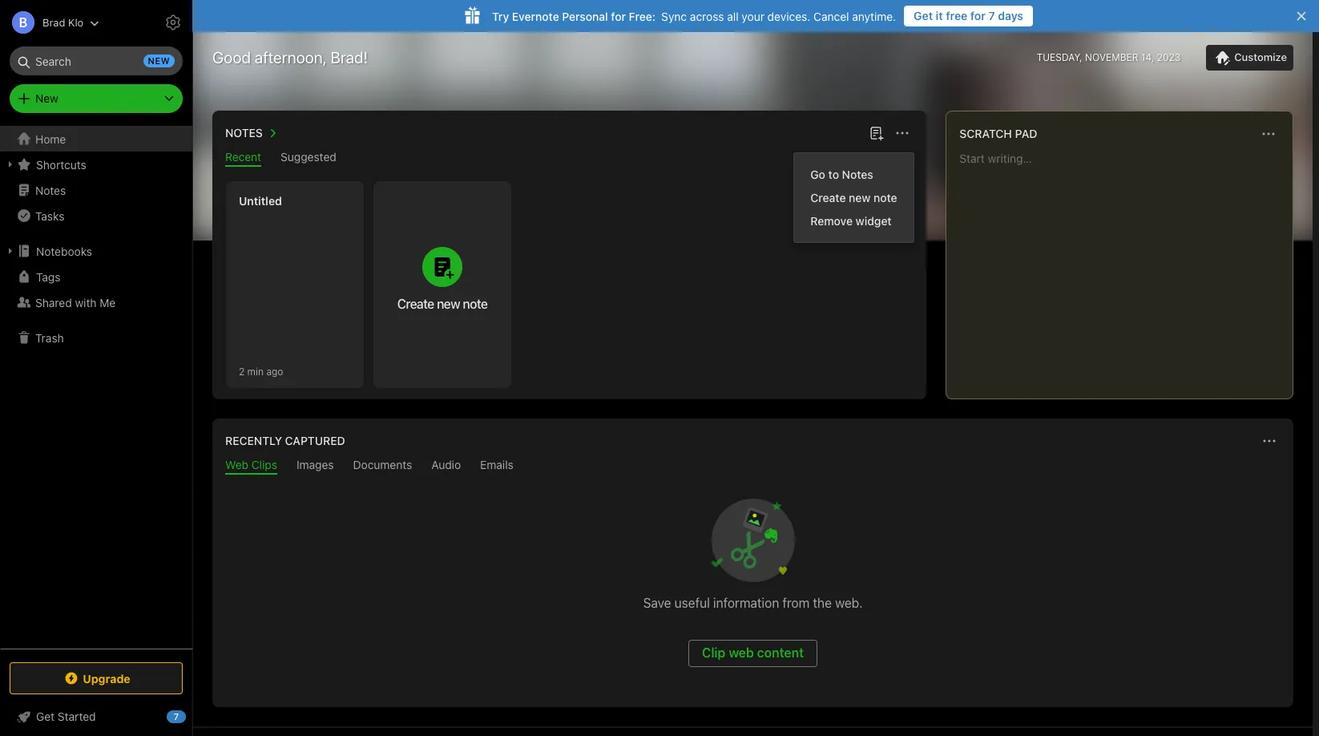 Task type: describe. For each thing, give the bounding box(es) containing it.
notes link
[[0, 177, 192, 203]]

recently
[[225, 434, 282, 447]]

settings image
[[164, 13, 183, 32]]

2
[[239, 365, 245, 377]]

tasks
[[35, 209, 64, 222]]

tags button
[[0, 264, 192, 289]]

scratch pad
[[960, 127, 1038, 140]]

home link
[[0, 126, 192, 152]]

save useful information from the web.
[[643, 596, 863, 610]]

web
[[729, 645, 754, 660]]

get it free for 7 days button
[[905, 6, 1034, 26]]

brad klo
[[42, 16, 84, 28]]

create inside button
[[397, 297, 434, 311]]

14,
[[1142, 51, 1155, 63]]

tags
[[36, 270, 60, 283]]

sync
[[662, 9, 687, 23]]

days
[[998, 9, 1024, 22]]

web
[[225, 458, 249, 471]]

to
[[828, 168, 839, 181]]

ago
[[267, 365, 283, 377]]

tuesday,
[[1037, 51, 1083, 63]]

documents
[[353, 458, 412, 471]]

scratch pad button
[[957, 124, 1038, 144]]

Account field
[[0, 6, 100, 38]]

upgrade button
[[10, 662, 183, 694]]

me
[[100, 295, 116, 309]]

2023
[[1158, 51, 1181, 63]]

recent tab panel
[[212, 167, 927, 399]]

new inside search box
[[148, 55, 170, 66]]

note inside button
[[463, 297, 488, 311]]

afternoon,
[[255, 48, 327, 67]]

trash link
[[0, 325, 192, 350]]

audio tab
[[432, 458, 461, 475]]

recently captured button
[[222, 431, 345, 451]]

7 inside help and learning task checklist field
[[174, 711, 179, 722]]

shortcuts
[[36, 158, 86, 171]]

emails tab
[[480, 458, 514, 475]]

images tab
[[297, 458, 334, 475]]

clip web content button
[[689, 640, 818, 667]]

Start writing… text field
[[960, 152, 1292, 386]]

shared
[[35, 295, 72, 309]]

try evernote personal for free: sync across all your devices. cancel anytime.
[[492, 9, 897, 23]]

go to notes link
[[795, 163, 914, 186]]

good
[[212, 48, 251, 67]]

shared with me link
[[0, 289, 192, 315]]

brad
[[42, 16, 65, 28]]

go to notes
[[811, 168, 874, 181]]

remove widget link
[[795, 209, 914, 233]]

save
[[643, 596, 672, 610]]

recently captured
[[225, 434, 345, 447]]

scratch
[[960, 127, 1013, 140]]

anytime.
[[853, 9, 897, 23]]

recent
[[225, 150, 261, 164]]

notes inside 'link'
[[842, 168, 874, 181]]

Search text field
[[21, 47, 172, 75]]

new inside dropdown list menu
[[849, 191, 871, 204]]

widget
[[856, 214, 892, 228]]

information
[[714, 596, 780, 610]]

create new note inside dropdown list menu
[[811, 191, 897, 204]]

min
[[247, 365, 264, 377]]

more actions image for recently captured
[[1260, 431, 1280, 451]]

customize
[[1235, 50, 1288, 63]]

dropdown list menu
[[795, 163, 914, 233]]

from
[[783, 596, 810, 610]]

new inside button
[[437, 297, 460, 311]]

click to collapse image
[[186, 706, 198, 726]]

notebooks link
[[0, 238, 192, 264]]

tuesday, november 14, 2023
[[1037, 51, 1181, 63]]

with
[[75, 295, 97, 309]]

remove widget
[[811, 214, 892, 228]]

7 inside button
[[989, 9, 996, 22]]

evernote
[[512, 9, 559, 23]]

klo
[[68, 16, 84, 28]]

november
[[1086, 51, 1139, 63]]

get for get started
[[36, 710, 55, 723]]

across
[[690, 9, 724, 23]]

tree containing home
[[0, 126, 192, 648]]

content
[[757, 645, 804, 660]]

tab list for notes
[[216, 150, 924, 167]]

more actions image for scratch pad
[[1260, 124, 1279, 144]]



Task type: locate. For each thing, give the bounding box(es) containing it.
0 horizontal spatial get
[[36, 710, 55, 723]]

customize button
[[1207, 45, 1294, 71]]

devices.
[[768, 9, 811, 23]]

0 horizontal spatial new
[[148, 55, 170, 66]]

new search field
[[21, 47, 175, 75]]

1 horizontal spatial note
[[874, 191, 897, 204]]

good afternoon, brad!
[[212, 48, 368, 67]]

get
[[914, 9, 933, 22], [36, 710, 55, 723]]

0 vertical spatial note
[[874, 191, 897, 204]]

try
[[492, 9, 509, 23]]

more actions field for recently captured
[[1259, 430, 1281, 452]]

notes up create new note link
[[842, 168, 874, 181]]

Help and Learning task checklist field
[[0, 704, 192, 730]]

0 vertical spatial more actions image
[[1260, 124, 1279, 144]]

remove
[[811, 214, 853, 228]]

tab list
[[216, 150, 924, 167], [216, 458, 1291, 475]]

1 horizontal spatial for
[[971, 9, 986, 22]]

notes up recent at the left
[[225, 126, 263, 140]]

2 for from the left
[[611, 9, 626, 23]]

2 tab list from the top
[[216, 458, 1291, 475]]

for for free:
[[611, 9, 626, 23]]

1 vertical spatial tab list
[[216, 458, 1291, 475]]

More actions field
[[892, 122, 914, 144], [1258, 123, 1280, 145], [1259, 430, 1281, 452]]

1 horizontal spatial new
[[437, 297, 460, 311]]

it
[[936, 9, 943, 22]]

0 horizontal spatial create new note
[[397, 297, 488, 311]]

get for get it free for 7 days
[[914, 9, 933, 22]]

expand notebooks image
[[4, 245, 17, 257]]

0 vertical spatial get
[[914, 9, 933, 22]]

notes
[[225, 126, 263, 140], [842, 168, 874, 181], [35, 183, 66, 197]]

1 for from the left
[[971, 9, 986, 22]]

create new note link
[[795, 186, 914, 209]]

1 vertical spatial 7
[[174, 711, 179, 722]]

0 horizontal spatial note
[[463, 297, 488, 311]]

shortcuts button
[[0, 152, 192, 177]]

go
[[811, 168, 826, 181]]

notes inside tree
[[35, 183, 66, 197]]

1 vertical spatial create
[[397, 297, 434, 311]]

for inside button
[[971, 9, 986, 22]]

more actions field for scratch pad
[[1258, 123, 1280, 145]]

0 vertical spatial tab list
[[216, 150, 924, 167]]

notes button
[[222, 123, 282, 143]]

1 vertical spatial create new note
[[397, 297, 488, 311]]

2 vertical spatial new
[[437, 297, 460, 311]]

0 vertical spatial new
[[148, 55, 170, 66]]

1 horizontal spatial create new note
[[811, 191, 897, 204]]

suggested
[[281, 150, 337, 164]]

0 horizontal spatial notes
[[35, 183, 66, 197]]

emails
[[480, 458, 514, 471]]

cancel
[[814, 9, 849, 23]]

web.
[[836, 596, 863, 610]]

notes inside button
[[225, 126, 263, 140]]

documents tab
[[353, 458, 412, 475]]

get started
[[36, 710, 96, 723]]

0 vertical spatial notes
[[225, 126, 263, 140]]

captured
[[285, 434, 345, 447]]

7 left days
[[989, 9, 996, 22]]

started
[[58, 710, 96, 723]]

0 vertical spatial 7
[[989, 9, 996, 22]]

tab list containing web clips
[[216, 458, 1291, 475]]

recent tab
[[225, 150, 261, 167]]

note
[[874, 191, 897, 204], [463, 297, 488, 311]]

for
[[971, 9, 986, 22], [611, 9, 626, 23]]

1 horizontal spatial create
[[811, 191, 846, 204]]

2 min ago
[[239, 365, 283, 377]]

notes up the tasks
[[35, 183, 66, 197]]

0 vertical spatial create
[[811, 191, 846, 204]]

7 left click to collapse "image"
[[174, 711, 179, 722]]

suggested tab
[[281, 150, 337, 167]]

free:
[[629, 9, 656, 23]]

create inside dropdown list menu
[[811, 191, 846, 204]]

2 horizontal spatial notes
[[842, 168, 874, 181]]

create new note inside button
[[397, 297, 488, 311]]

0 horizontal spatial 7
[[174, 711, 179, 722]]

note inside dropdown list menu
[[874, 191, 897, 204]]

the
[[813, 596, 832, 610]]

1 horizontal spatial notes
[[225, 126, 263, 140]]

audio
[[432, 458, 461, 471]]

new
[[35, 91, 58, 105]]

1 vertical spatial get
[[36, 710, 55, 723]]

your
[[742, 9, 765, 23]]

2 vertical spatial notes
[[35, 183, 66, 197]]

brad!
[[331, 48, 368, 67]]

web clips
[[225, 458, 277, 471]]

create new note button
[[374, 181, 512, 388]]

1 horizontal spatial 7
[[989, 9, 996, 22]]

tab list for recently captured
[[216, 458, 1291, 475]]

more actions image
[[893, 123, 913, 143]]

1 horizontal spatial get
[[914, 9, 933, 22]]

upgrade
[[83, 672, 130, 685]]

get inside button
[[914, 9, 933, 22]]

get left 'it'
[[914, 9, 933, 22]]

new
[[148, 55, 170, 66], [849, 191, 871, 204], [437, 297, 460, 311]]

clips
[[252, 458, 277, 471]]

all
[[727, 9, 739, 23]]

create new note
[[811, 191, 897, 204], [397, 297, 488, 311]]

1 vertical spatial note
[[463, 297, 488, 311]]

personal
[[562, 9, 608, 23]]

new button
[[10, 84, 183, 113]]

more actions image
[[1260, 124, 1279, 144], [1260, 431, 1280, 451]]

web clips tab
[[225, 458, 277, 475]]

for for 7
[[971, 9, 986, 22]]

1 vertical spatial new
[[849, 191, 871, 204]]

clip web content
[[702, 645, 804, 660]]

useful
[[675, 596, 710, 610]]

tasks button
[[0, 203, 192, 229]]

tree
[[0, 126, 192, 648]]

web clips tab panel
[[212, 475, 1294, 707]]

create
[[811, 191, 846, 204], [397, 297, 434, 311]]

home
[[35, 132, 66, 146]]

get left started
[[36, 710, 55, 723]]

for right free
[[971, 9, 986, 22]]

tab list containing recent
[[216, 150, 924, 167]]

1 vertical spatial notes
[[842, 168, 874, 181]]

pad
[[1016, 127, 1038, 140]]

1 tab list from the top
[[216, 150, 924, 167]]

images
[[297, 458, 334, 471]]

notebooks
[[36, 244, 92, 258]]

0 horizontal spatial create
[[397, 297, 434, 311]]

for left free:
[[611, 9, 626, 23]]

0 vertical spatial create new note
[[811, 191, 897, 204]]

get it free for 7 days
[[914, 9, 1024, 22]]

2 horizontal spatial new
[[849, 191, 871, 204]]

trash
[[35, 331, 64, 344]]

shared with me
[[35, 295, 116, 309]]

untitled
[[239, 194, 282, 208]]

0 horizontal spatial for
[[611, 9, 626, 23]]

1 vertical spatial more actions image
[[1260, 431, 1280, 451]]

get inside help and learning task checklist field
[[36, 710, 55, 723]]

clip
[[702, 645, 726, 660]]

free
[[946, 9, 968, 22]]



Task type: vqa. For each thing, say whether or not it's contained in the screenshot.
7
yes



